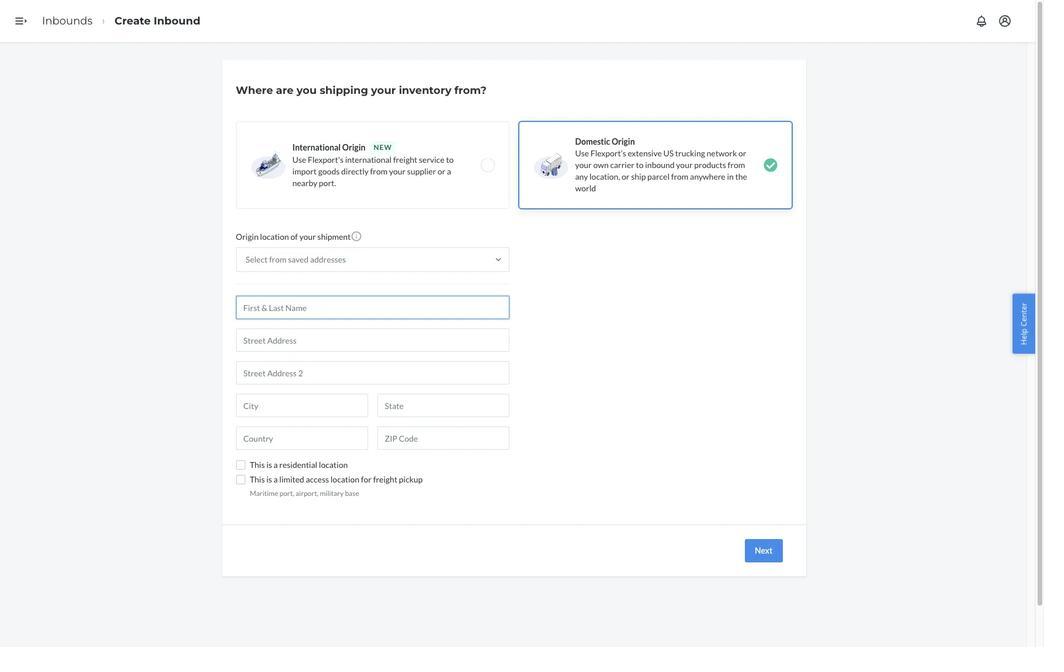 Task type: vqa. For each thing, say whether or not it's contained in the screenshot.
"INBOUNDS"
yes



Task type: locate. For each thing, give the bounding box(es) containing it.
origin up international
[[342, 143, 365, 153]]

or down service
[[438, 167, 445, 176]]

from left saved
[[269, 255, 286, 265]]

a
[[447, 167, 451, 176], [274, 460, 278, 470], [274, 475, 278, 485]]

location up this is a limited access location for freight pickup
[[319, 460, 348, 470]]

this for this is a residential location
[[250, 460, 265, 470]]

a for this is a residential location
[[274, 460, 278, 470]]

from
[[728, 160, 745, 170], [370, 167, 388, 176], [671, 172, 689, 182], [269, 255, 286, 265]]

a right supplier
[[447, 167, 451, 176]]

0 vertical spatial is
[[266, 460, 272, 470]]

breadcrumbs navigation
[[33, 4, 210, 38]]

from down international
[[370, 167, 388, 176]]

import
[[292, 167, 317, 176]]

domestic
[[575, 137, 610, 147]]

this
[[250, 460, 265, 470], [250, 475, 265, 485]]

1 this from the top
[[250, 460, 265, 470]]

1 vertical spatial is
[[266, 475, 272, 485]]

products
[[694, 160, 726, 170]]

is for limited
[[266, 475, 272, 485]]

a left limited
[[274, 475, 278, 485]]

international origin
[[292, 143, 365, 153]]

0 vertical spatial location
[[260, 232, 289, 242]]

0 horizontal spatial to
[[446, 155, 454, 165]]

or down the carrier
[[622, 172, 630, 182]]

check circle image
[[763, 158, 777, 172]]

you
[[297, 84, 317, 97]]

your left supplier
[[389, 167, 406, 176]]

0 horizontal spatial or
[[438, 167, 445, 176]]

to right service
[[446, 155, 454, 165]]

international
[[345, 155, 392, 165]]

location up base
[[331, 475, 359, 485]]

from up the
[[728, 160, 745, 170]]

use
[[575, 148, 589, 158], [292, 155, 306, 165]]

location,
[[590, 172, 620, 182]]

is
[[266, 460, 272, 470], [266, 475, 272, 485]]

freight
[[393, 155, 417, 165], [373, 475, 397, 485]]

carrier
[[610, 160, 634, 170]]

freight inside use flexport's international freight service to import goods directly from your supplier or a nearby port.
[[393, 155, 417, 165]]

0 vertical spatial a
[[447, 167, 451, 176]]

1 vertical spatial freight
[[373, 475, 397, 485]]

1 horizontal spatial to
[[636, 160, 644, 170]]

use inside domestic origin use flexport's extensive us trucking network or your own carrier to inbound your products from any location, or ship parcel from anywhere in the world
[[575, 148, 589, 158]]

us
[[663, 148, 674, 158]]

origin up flexport's
[[612, 137, 635, 147]]

help center
[[1019, 303, 1029, 345]]

0 vertical spatial this
[[250, 460, 265, 470]]

airport,
[[296, 490, 319, 498]]

freight right for
[[373, 475, 397, 485]]

origin
[[612, 137, 635, 147], [342, 143, 365, 153], [236, 232, 259, 242]]

inventory
[[399, 84, 451, 97]]

where are you shipping your inventory from?
[[236, 84, 487, 97]]

or right network
[[739, 148, 746, 158]]

1 horizontal spatial use
[[575, 148, 589, 158]]

your right of
[[299, 232, 316, 242]]

or
[[739, 148, 746, 158], [438, 167, 445, 176], [622, 172, 630, 182]]

where
[[236, 84, 273, 97]]

ZIP Code text field
[[377, 427, 509, 450]]

use up "import"
[[292, 155, 306, 165]]

location left of
[[260, 232, 289, 242]]

1 vertical spatial this
[[250, 475, 265, 485]]

a for this is a limited access location for freight pickup
[[274, 475, 278, 485]]

origin inside domestic origin use flexport's extensive us trucking network or your own carrier to inbound your products from any location, or ship parcel from anywhere in the world
[[612, 137, 635, 147]]

any
[[575, 172, 588, 182]]

1 horizontal spatial origin
[[342, 143, 365, 153]]

domestic origin use flexport's extensive us trucking network or your own carrier to inbound your products from any location, or ship parcel from anywhere in the world
[[575, 137, 747, 193]]

to inside domestic origin use flexport's extensive us trucking network or your own carrier to inbound your products from any location, or ship parcel from anywhere in the world
[[636, 160, 644, 170]]

location
[[260, 232, 289, 242], [319, 460, 348, 470], [331, 475, 359, 485]]

to
[[446, 155, 454, 165], [636, 160, 644, 170]]

to inside use flexport's international freight service to import goods directly from your supplier or a nearby port.
[[446, 155, 454, 165]]

the
[[735, 172, 747, 182]]

service
[[419, 155, 444, 165]]

inbound
[[645, 160, 675, 170]]

flexport's
[[308, 155, 344, 165]]

to up ship
[[636, 160, 644, 170]]

1 vertical spatial a
[[274, 460, 278, 470]]

freight up supplier
[[393, 155, 417, 165]]

parcel
[[647, 172, 670, 182]]

your right shipping
[[371, 84, 396, 97]]

a left residential
[[274, 460, 278, 470]]

extensive
[[628, 148, 662, 158]]

City text field
[[236, 394, 368, 418]]

shipment
[[317, 232, 351, 242]]

None checkbox
[[236, 461, 245, 470], [236, 476, 245, 485], [236, 461, 245, 470], [236, 476, 245, 485]]

use down domestic
[[575, 148, 589, 158]]

0 horizontal spatial use
[[292, 155, 306, 165]]

create
[[115, 14, 151, 27]]

use inside use flexport's international freight service to import goods directly from your supplier or a nearby port.
[[292, 155, 306, 165]]

military
[[320, 490, 344, 498]]

1 vertical spatial location
[[319, 460, 348, 470]]

2 vertical spatial a
[[274, 475, 278, 485]]

Street Address text field
[[236, 329, 509, 352]]

create inbound link
[[115, 14, 200, 27]]

2 horizontal spatial origin
[[612, 137, 635, 147]]

1 horizontal spatial or
[[622, 172, 630, 182]]

1 is from the top
[[266, 460, 272, 470]]

of
[[291, 232, 298, 242]]

origin location of your shipment
[[236, 232, 351, 242]]

2 is from the top
[[266, 475, 272, 485]]

select from saved addresses
[[246, 255, 346, 265]]

own
[[593, 160, 609, 170]]

your
[[371, 84, 396, 97], [575, 160, 592, 170], [676, 160, 693, 170], [389, 167, 406, 176], [299, 232, 316, 242]]

2 this from the top
[[250, 475, 265, 485]]

origin up 'select'
[[236, 232, 259, 242]]

First & Last Name text field
[[236, 296, 509, 320]]

0 vertical spatial freight
[[393, 155, 417, 165]]



Task type: describe. For each thing, give the bounding box(es) containing it.
trucking
[[675, 148, 705, 158]]

nearby
[[292, 178, 317, 188]]

origin for domestic
[[612, 137, 635, 147]]

shipping
[[320, 84, 368, 97]]

origin for international
[[342, 143, 365, 153]]

center
[[1019, 303, 1029, 327]]

2 vertical spatial location
[[331, 475, 359, 485]]

Country text field
[[236, 427, 368, 450]]

a inside use flexport's international freight service to import goods directly from your supplier or a nearby port.
[[447, 167, 451, 176]]

base
[[345, 490, 359, 498]]

is for residential
[[266, 460, 272, 470]]

inbound
[[154, 14, 200, 27]]

your up any
[[575, 160, 592, 170]]

inbounds link
[[42, 14, 93, 27]]

are
[[276, 84, 294, 97]]

limited
[[279, 475, 304, 485]]

access
[[306, 475, 329, 485]]

port,
[[280, 490, 294, 498]]

residential
[[279, 460, 317, 470]]

supplier
[[407, 167, 436, 176]]

use flexport's international freight service to import goods directly from your supplier or a nearby port.
[[292, 155, 454, 188]]

2 horizontal spatial or
[[739, 148, 746, 158]]

international
[[292, 143, 341, 153]]

flexport's
[[591, 148, 626, 158]]

or inside use flexport's international freight service to import goods directly from your supplier or a nearby port.
[[438, 167, 445, 176]]

saved
[[288, 255, 309, 265]]

this is a residential location
[[250, 460, 348, 470]]

maritime port, airport, military base
[[250, 490, 359, 498]]

this for this is a limited access location for freight pickup
[[250, 475, 265, 485]]

open account menu image
[[998, 14, 1012, 28]]

this is a limited access location for freight pickup
[[250, 475, 423, 485]]

anywhere
[[690, 172, 726, 182]]

open navigation image
[[14, 14, 28, 28]]

create inbound
[[115, 14, 200, 27]]

0 horizontal spatial origin
[[236, 232, 259, 242]]

for
[[361, 475, 372, 485]]

directly
[[341, 167, 369, 176]]

from inside use flexport's international freight service to import goods directly from your supplier or a nearby port.
[[370, 167, 388, 176]]

new
[[374, 143, 392, 152]]

addresses
[[310, 255, 346, 265]]

from right "parcel"
[[671, 172, 689, 182]]

next button
[[745, 540, 783, 563]]

your down trucking
[[676, 160, 693, 170]]

port.
[[319, 178, 336, 188]]

maritime
[[250, 490, 278, 498]]

from?
[[454, 84, 487, 97]]

State text field
[[377, 394, 509, 418]]

open notifications image
[[975, 14, 989, 28]]

inbounds
[[42, 14, 93, 27]]

ship
[[631, 172, 646, 182]]

in
[[727, 172, 734, 182]]

Street Address 2 text field
[[236, 362, 509, 385]]

network
[[707, 148, 737, 158]]

goods
[[318, 167, 340, 176]]

help center button
[[1013, 294, 1035, 354]]

next
[[755, 546, 773, 556]]

pickup
[[399, 475, 423, 485]]

help
[[1019, 329, 1029, 345]]

world
[[575, 183, 596, 193]]

select
[[246, 255, 268, 265]]

your inside use flexport's international freight service to import goods directly from your supplier or a nearby port.
[[389, 167, 406, 176]]



